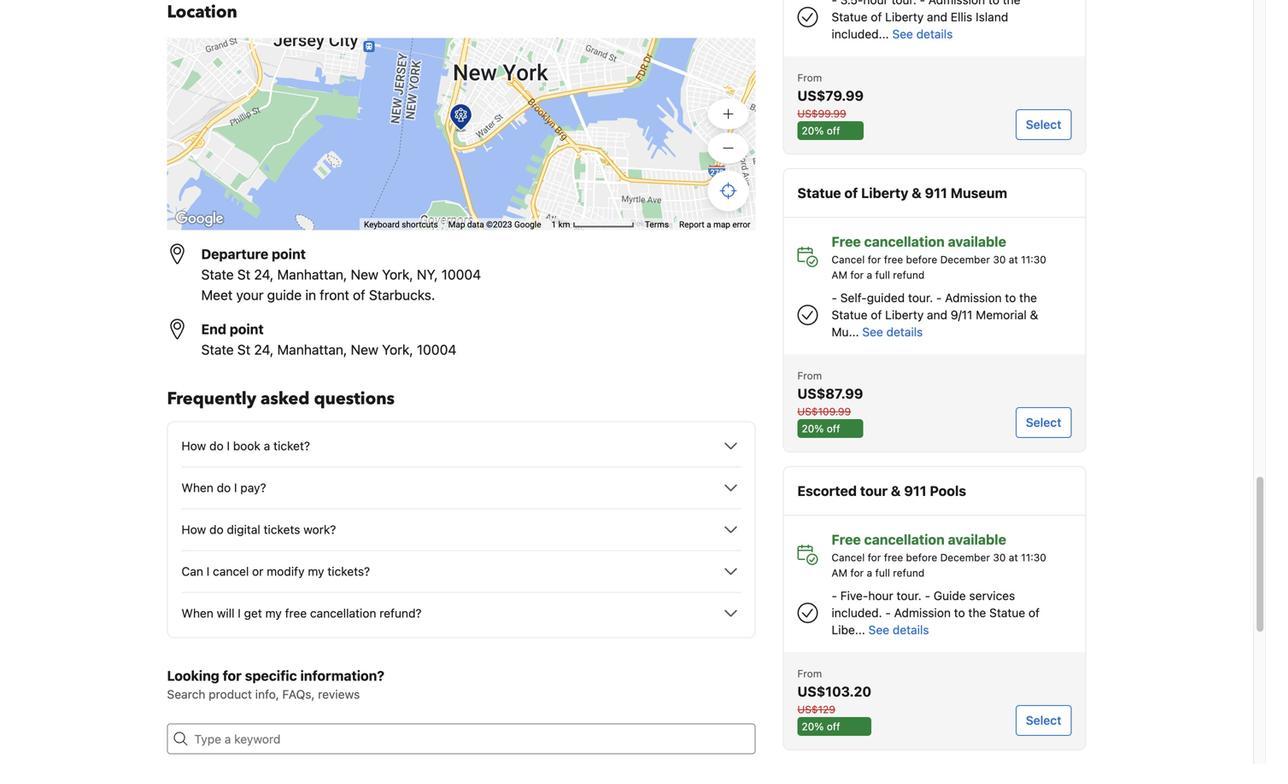 Task type: vqa. For each thing, say whether or not it's contained in the screenshot.
reviews
yes



Task type: locate. For each thing, give the bounding box(es) containing it.
frequently
[[167, 387, 256, 411]]

the for memorial
[[1019, 291, 1037, 305]]

1 vertical spatial see details link
[[862, 325, 923, 339]]

0 vertical spatial am
[[832, 269, 848, 281]]

2 free from the top
[[832, 532, 861, 548]]

tour. for &
[[908, 291, 933, 305]]

statue down "self-" on the top of page
[[832, 308, 868, 322]]

cancel up "self-" on the top of page
[[832, 254, 865, 266]]

1 vertical spatial free
[[884, 552, 903, 564]]

0 vertical spatial free cancellation available cancel for free before december 30 at 11:30 am for a full refund
[[832, 234, 1047, 281]]

and left 9/11
[[927, 308, 948, 322]]

state up meet
[[201, 267, 234, 283]]

five-
[[840, 589, 868, 603]]

from up us$87.99 at the bottom right of page
[[798, 370, 822, 382]]

3 20% from the top
[[802, 721, 824, 733]]

0 vertical spatial 20%
[[802, 125, 824, 137]]

admission for ellis
[[929, 0, 985, 7]]

the up memorial
[[1019, 291, 1037, 305]]

24, inside departure point state st 24, manhattan, new york, ny, 10004 meet your guide in front of starbucks.
[[254, 267, 274, 283]]

and for ellis
[[927, 10, 948, 24]]

0 vertical spatial the
[[1003, 0, 1021, 7]]

3 select button from the top
[[1016, 706, 1072, 737]]

1 vertical spatial 24,
[[254, 342, 274, 358]]

10004 down starbucks.
[[417, 342, 457, 358]]

new for 10004
[[351, 342, 379, 358]]

20% for us$87.99
[[802, 423, 824, 435]]

free for statue
[[832, 234, 861, 250]]

0 vertical spatial state
[[201, 267, 234, 283]]

1 vertical spatial 911
[[904, 483, 927, 499]]

1 vertical spatial december
[[940, 552, 990, 564]]

point right end
[[230, 321, 264, 338]]

2 vertical spatial see
[[869, 623, 890, 637]]

0 vertical spatial hour
[[863, 0, 888, 7]]

for inside looking for specific information? search product info, faqs, reviews
[[223, 668, 242, 684]]

tour. for 911
[[897, 589, 922, 603]]

2 horizontal spatial &
[[1030, 308, 1038, 322]]

off inside from us$79.99 us$99.99 20% off
[[827, 125, 840, 137]]

a up five-
[[867, 567, 872, 579]]

0 vertical spatial york,
[[382, 267, 413, 283]]

911 left museum
[[925, 185, 948, 201]]

cancellation inside when will i get my free cancellation refund? dropdown button
[[310, 607, 376, 621]]

see details link down the guided
[[862, 325, 923, 339]]

1 vertical spatial select
[[1026, 416, 1062, 430]]

front
[[320, 287, 349, 303]]

2 york, from the top
[[382, 342, 413, 358]]

24, up frequently asked questions at left bottom
[[254, 342, 274, 358]]

2 vertical spatial the
[[969, 606, 986, 620]]

2 vertical spatial 20%
[[802, 721, 824, 733]]

2 vertical spatial see details
[[869, 623, 929, 637]]

select button for escorted tour & 911 pools
[[1016, 706, 1072, 737]]

refund
[[893, 269, 925, 281], [893, 567, 925, 579]]

2 vertical spatial do
[[209, 523, 224, 537]]

2 vertical spatial see details link
[[869, 623, 929, 637]]

1 vertical spatial cancel
[[832, 552, 865, 564]]

full
[[875, 269, 890, 281], [875, 567, 890, 579]]

tour. right 3.5-
[[892, 0, 917, 7]]

refund up the guided
[[893, 269, 925, 281]]

off inside from us$87.99 us$109.99 20% off
[[827, 423, 840, 435]]

1 vertical spatial 30
[[993, 552, 1006, 564]]

point
[[272, 246, 306, 262], [230, 321, 264, 338]]

admission inside - 3.5-hour tour.  - admission to the statue of liberty and ellis island included...
[[929, 0, 985, 7]]

do inside when do i pay? dropdown button
[[217, 481, 231, 495]]

1 vertical spatial before
[[906, 552, 938, 564]]

tickets?
[[327, 565, 370, 579]]

of inside - five-hour tour.  - guide services included.  - admission to the statue of libe...
[[1029, 606, 1040, 620]]

& inside - self-guided tour.  - admission to the statue of liberty and 9/11 memorial & mu...
[[1030, 308, 1038, 322]]

liberty inside - 3.5-hour tour.  - admission to the statue of liberty and ellis island included...
[[885, 10, 924, 24]]

starbucks.
[[369, 287, 435, 303]]

1 vertical spatial see
[[862, 325, 883, 339]]

point inside departure point state st 24, manhattan, new york, ny, 10004 meet your guide in front of starbucks.
[[272, 246, 306, 262]]

0 vertical spatial full
[[875, 269, 890, 281]]

details down the guided
[[887, 325, 923, 339]]

and
[[927, 10, 948, 24], [927, 308, 948, 322]]

2 vertical spatial cancellation
[[310, 607, 376, 621]]

admission inside - self-guided tour.  - admission to the statue of liberty and 9/11 memorial & mu...
[[945, 291, 1002, 305]]

how up can on the left of the page
[[182, 523, 206, 537]]

0 vertical spatial cancellation
[[864, 234, 945, 250]]

new inside end point state st 24, manhattan, new york, 10004
[[351, 342, 379, 358]]

2 and from the top
[[927, 308, 948, 322]]

0 vertical spatial 30
[[993, 254, 1006, 266]]

3 off from the top
[[827, 721, 840, 733]]

when do i pay?
[[182, 481, 266, 495]]

manhattan, for end
[[277, 342, 347, 358]]

1 vertical spatial and
[[927, 308, 948, 322]]

1 vertical spatial my
[[265, 607, 282, 621]]

the up island
[[1003, 0, 1021, 7]]

1 vertical spatial off
[[827, 423, 840, 435]]

off down us$99.99
[[827, 125, 840, 137]]

a left map
[[707, 220, 711, 230]]

1 30 from the top
[[993, 254, 1006, 266]]

2 20% from the top
[[802, 423, 824, 435]]

1 vertical spatial state
[[201, 342, 234, 358]]

st inside departure point state st 24, manhattan, new york, ny, 10004 meet your guide in front of starbucks.
[[237, 267, 251, 283]]

1 when from the top
[[182, 481, 213, 495]]

cancellation for &
[[864, 532, 945, 548]]

state inside end point state st 24, manhattan, new york, 10004
[[201, 342, 234, 358]]

december up 9/11
[[940, 254, 990, 266]]

us$129
[[798, 704, 836, 716]]

0 vertical spatial st
[[237, 267, 251, 283]]

statue down 3.5-
[[832, 10, 868, 24]]

am for statue
[[832, 269, 848, 281]]

my right get
[[265, 607, 282, 621]]

your
[[236, 287, 264, 303]]

2 select from the top
[[1026, 416, 1062, 430]]

1 cancel from the top
[[832, 254, 865, 266]]

free down escorted tour & 911 pools
[[884, 552, 903, 564]]

services
[[969, 589, 1015, 603]]

from inside from us$87.99 us$109.99 20% off
[[798, 370, 822, 382]]

20% down us$99.99
[[802, 125, 824, 137]]

st for departure
[[237, 267, 251, 283]]

0 vertical spatial admission
[[929, 0, 985, 7]]

20% inside from us$87.99 us$109.99 20% off
[[802, 423, 824, 435]]

1 11:30 from the top
[[1021, 254, 1047, 266]]

before up - self-guided tour.  - admission to the statue of liberty and 9/11 memorial & mu...
[[906, 254, 938, 266]]

tour. right the guided
[[908, 291, 933, 305]]

20% inside "from us$103.20 us$129 20% off"
[[802, 721, 824, 733]]

1 available from the top
[[948, 234, 1006, 250]]

before up guide
[[906, 552, 938, 564]]

select
[[1026, 117, 1062, 132], [1026, 416, 1062, 430], [1026, 714, 1062, 728]]

off
[[827, 125, 840, 137], [827, 423, 840, 435], [827, 721, 840, 733]]

1 at from the top
[[1009, 254, 1018, 266]]

0 vertical spatial my
[[308, 565, 324, 579]]

0 vertical spatial and
[[927, 10, 948, 24]]

and inside - 3.5-hour tour.  - admission to the statue of liberty and ellis island included...
[[927, 10, 948, 24]]

york, inside end point state st 24, manhattan, new york, 10004
[[382, 342, 413, 358]]

2 from from the top
[[798, 370, 822, 382]]

end
[[201, 321, 226, 338]]

1 vertical spatial 10004
[[417, 342, 457, 358]]

20% down us$129
[[802, 721, 824, 733]]

1 full from the top
[[875, 269, 890, 281]]

admission up ellis
[[929, 0, 985, 7]]

1 from from the top
[[798, 72, 822, 84]]

1 free cancellation available cancel for free before december 30 at 11:30 am for a full refund from the top
[[832, 234, 1047, 281]]

-
[[832, 0, 837, 7], [920, 0, 925, 7], [832, 291, 837, 305], [936, 291, 942, 305], [832, 589, 837, 603], [925, 589, 931, 603], [886, 606, 891, 620]]

1 24, from the top
[[254, 267, 274, 283]]

2 free cancellation available cancel for free before december 30 at 11:30 am for a full refund from the top
[[832, 532, 1047, 579]]

2 24, from the top
[[254, 342, 274, 358]]

select button for statue of liberty & 911 museum
[[1016, 408, 1072, 438]]

i for get
[[238, 607, 241, 621]]

available down pools at the bottom right
[[948, 532, 1006, 548]]

free
[[884, 254, 903, 266], [884, 552, 903, 564], [285, 607, 307, 621]]

point inside end point state st 24, manhattan, new york, 10004
[[230, 321, 264, 338]]

9/11
[[951, 308, 973, 322]]

free cancellation available cancel for free before december 30 at 11:30 am for a full refund for pools
[[832, 532, 1047, 579]]

how do digital tickets work? button
[[182, 520, 741, 540]]

see details down included. in the bottom of the page
[[869, 623, 929, 637]]

1 new from the top
[[351, 267, 379, 283]]

liberty for hour
[[885, 10, 924, 24]]

a right book
[[264, 439, 270, 453]]

and left ellis
[[927, 10, 948, 24]]

do left pay?
[[217, 481, 231, 495]]

24, inside end point state st 24, manhattan, new york, 10004
[[254, 342, 274, 358]]

see down included. in the bottom of the page
[[869, 623, 890, 637]]

guide
[[267, 287, 302, 303]]

Type a keyword field
[[188, 724, 756, 755]]

state down end
[[201, 342, 234, 358]]

2 december from the top
[[940, 552, 990, 564]]

see details link down ellis
[[892, 27, 953, 41]]

10004 right ny,
[[442, 267, 481, 283]]

2 vertical spatial details
[[893, 623, 929, 637]]

us$99.99
[[798, 108, 846, 120]]

1 vertical spatial 11:30
[[1021, 552, 1047, 564]]

0 vertical spatial select
[[1026, 117, 1062, 132]]

free up the guided
[[884, 254, 903, 266]]

cancellation down statue of liberty & 911 museum
[[864, 234, 945, 250]]

2 full from the top
[[875, 567, 890, 579]]

0 vertical spatial free
[[884, 254, 903, 266]]

2 vertical spatial &
[[891, 483, 901, 499]]

free cancellation available cancel for free before december 30 at 11:30 am for a full refund up guide
[[832, 532, 1047, 579]]

i left book
[[227, 439, 230, 453]]

the for island
[[1003, 0, 1021, 7]]

1 vertical spatial york,
[[382, 342, 413, 358]]

us$109.99
[[798, 406, 851, 418]]

december for 911
[[940, 254, 990, 266]]

0 vertical spatial free
[[832, 234, 861, 250]]

to inside - five-hour tour.  - guide services included.  - admission to the statue of libe...
[[954, 606, 965, 620]]

when left pay?
[[182, 481, 213, 495]]

2 available from the top
[[948, 532, 1006, 548]]

december for pools
[[940, 552, 990, 564]]

2 vertical spatial liberty
[[885, 308, 924, 322]]

product
[[209, 688, 252, 702]]

30 up memorial
[[993, 254, 1006, 266]]

from for us$103.20
[[798, 668, 822, 680]]

1 vertical spatial cancellation
[[864, 532, 945, 548]]

select for statue of liberty & 911 museum
[[1026, 416, 1062, 430]]

manhattan, up in
[[277, 267, 347, 283]]

30 for statue of liberty & 911 museum
[[993, 254, 1006, 266]]

statue down services
[[990, 606, 1026, 620]]

a inside dropdown button
[[264, 439, 270, 453]]

i
[[227, 439, 230, 453], [234, 481, 237, 495], [207, 565, 210, 579], [238, 607, 241, 621]]

off inside "from us$103.20 us$129 20% off"
[[827, 721, 840, 733]]

1 vertical spatial the
[[1019, 291, 1037, 305]]

free cancellation available cancel for free before december 30 at 11:30 am for a full refund up - self-guided tour.  - admission to the statue of liberty and 9/11 memorial & mu...
[[832, 234, 1047, 281]]

2 off from the top
[[827, 423, 840, 435]]

see right mu...
[[862, 325, 883, 339]]

tour. left guide
[[897, 589, 922, 603]]

st
[[237, 267, 251, 283], [237, 342, 251, 358]]

0 vertical spatial 911
[[925, 185, 948, 201]]

report a map error
[[679, 220, 751, 230]]

island
[[976, 10, 1009, 24]]

- left "self-" on the top of page
[[832, 291, 837, 305]]

at up services
[[1009, 552, 1018, 564]]

how
[[182, 439, 206, 453], [182, 523, 206, 537]]

off for us$87.99
[[827, 423, 840, 435]]

1 vertical spatial see details
[[862, 325, 923, 339]]

refund up - five-hour tour.  - guide services included.  - admission to the statue of libe...
[[893, 567, 925, 579]]

manhattan, down in
[[277, 342, 347, 358]]

us$103.20
[[798, 684, 872, 700]]

i left pay?
[[234, 481, 237, 495]]

admission up 9/11
[[945, 291, 1002, 305]]

3 from from the top
[[798, 668, 822, 680]]

from up us$79.99
[[798, 72, 822, 84]]

see right included...
[[892, 27, 913, 41]]

30
[[993, 254, 1006, 266], [993, 552, 1006, 564]]

1 before from the top
[[906, 254, 938, 266]]

0 vertical spatial refund
[[893, 269, 925, 281]]

1 20% from the top
[[802, 125, 824, 137]]

tour.
[[892, 0, 917, 7], [908, 291, 933, 305], [897, 589, 922, 603]]

see details down ellis
[[892, 27, 953, 41]]

0 vertical spatial see details link
[[892, 27, 953, 41]]

20%
[[802, 125, 824, 137], [802, 423, 824, 435], [802, 721, 824, 733]]

- left guide
[[925, 589, 931, 603]]

cancellation down escorted tour & 911 pools
[[864, 532, 945, 548]]

when inside when do i pay? dropdown button
[[182, 481, 213, 495]]

1 vertical spatial hour
[[868, 589, 894, 603]]

off down us$109.99
[[827, 423, 840, 435]]

cancel up five-
[[832, 552, 865, 564]]

new inside departure point state st 24, manhattan, new york, ny, 10004 meet your guide in front of starbucks.
[[351, 267, 379, 283]]

york, for ny,
[[382, 267, 413, 283]]

do inside how do i book a ticket? dropdown button
[[209, 439, 224, 453]]

faqs,
[[282, 688, 315, 702]]

20% down us$109.99
[[802, 423, 824, 435]]

2 how from the top
[[182, 523, 206, 537]]

cancellation down tickets?
[[310, 607, 376, 621]]

how do i book a ticket? button
[[182, 436, 741, 457]]

1 am from the top
[[832, 269, 848, 281]]

30 up services
[[993, 552, 1006, 564]]

get
[[244, 607, 262, 621]]

2 vertical spatial select
[[1026, 714, 1062, 728]]

2 vertical spatial tour.
[[897, 589, 922, 603]]

1 vertical spatial 20%
[[802, 423, 824, 435]]

meet
[[201, 287, 233, 303]]

of inside departure point state st 24, manhattan, new york, ny, 10004 meet your guide in front of starbucks.
[[353, 287, 365, 303]]

1 vertical spatial full
[[875, 567, 890, 579]]

0 vertical spatial new
[[351, 267, 379, 283]]

free down escorted
[[832, 532, 861, 548]]

1 vertical spatial select button
[[1016, 408, 1072, 438]]

off down us$129
[[827, 721, 840, 733]]

to inside - self-guided tour.  - admission to the statue of liberty and 9/11 memorial & mu...
[[1005, 291, 1016, 305]]

admission down guide
[[894, 606, 951, 620]]

when left will
[[182, 607, 213, 621]]

2 before from the top
[[906, 552, 938, 564]]

full for &
[[875, 567, 890, 579]]

1 st from the top
[[237, 267, 251, 283]]

to inside - 3.5-hour tour.  - admission to the statue of liberty and ellis island included...
[[989, 0, 1000, 7]]

2 when from the top
[[182, 607, 213, 621]]

& left museum
[[912, 185, 922, 201]]

- 3.5-hour tour.  - admission to the statue of liberty and ellis island included...
[[832, 0, 1021, 41]]

2 manhattan, from the top
[[277, 342, 347, 358]]

1 state from the top
[[201, 267, 234, 283]]

before for 911
[[906, 552, 938, 564]]

3 select from the top
[[1026, 714, 1062, 728]]

of
[[871, 10, 882, 24], [845, 185, 858, 201], [353, 287, 365, 303], [871, 308, 882, 322], [1029, 606, 1040, 620]]

0 vertical spatial off
[[827, 125, 840, 137]]

0 vertical spatial from
[[798, 72, 822, 84]]

details for &
[[887, 325, 923, 339]]

information?
[[300, 668, 385, 684]]

2 refund from the top
[[893, 567, 925, 579]]

2 st from the top
[[237, 342, 251, 358]]

york, up starbucks.
[[382, 267, 413, 283]]

2 vertical spatial off
[[827, 721, 840, 733]]

1 vertical spatial tour.
[[908, 291, 933, 305]]

available down museum
[[948, 234, 1006, 250]]

24, for end
[[254, 342, 274, 358]]

1 vertical spatial point
[[230, 321, 264, 338]]

911
[[925, 185, 948, 201], [904, 483, 927, 499]]

hour up included...
[[863, 0, 888, 7]]

of inside - 3.5-hour tour.  - admission to the statue of liberty and ellis island included...
[[871, 10, 882, 24]]

1 and from the top
[[927, 10, 948, 24]]

hour inside - 3.5-hour tour.  - admission to the statue of liberty and ellis island included...
[[863, 0, 888, 7]]

york,
[[382, 267, 413, 283], [382, 342, 413, 358]]

free for escorted
[[832, 532, 861, 548]]

full up the guided
[[875, 269, 890, 281]]

when will i get my free cancellation refund?
[[182, 607, 422, 621]]

state
[[201, 267, 234, 283], [201, 342, 234, 358]]

see for liberty
[[862, 325, 883, 339]]

1 vertical spatial at
[[1009, 552, 1018, 564]]

1 refund from the top
[[893, 269, 925, 281]]

my inside when will i get my free cancellation refund? dropdown button
[[265, 607, 282, 621]]

us$79.99
[[798, 88, 864, 104]]

full up included. in the bottom of the page
[[875, 567, 890, 579]]

york, for 10004
[[382, 342, 413, 358]]

google image
[[171, 208, 228, 230]]

see details
[[892, 27, 953, 41], [862, 325, 923, 339], [869, 623, 929, 637]]

see details link
[[892, 27, 953, 41], [862, 325, 923, 339], [869, 623, 929, 637]]

0 vertical spatial tour.
[[892, 0, 917, 7]]

to down guide
[[954, 606, 965, 620]]

at for escorted tour & 911 pools
[[1009, 552, 1018, 564]]

1 manhattan, from the top
[[277, 267, 347, 283]]

1 vertical spatial details
[[887, 325, 923, 339]]

2 state from the top
[[201, 342, 234, 358]]

1 vertical spatial from
[[798, 370, 822, 382]]

liberty inside - self-guided tour.  - admission to the statue of liberty and 9/11 memorial & mu...
[[885, 308, 924, 322]]

at up memorial
[[1009, 254, 1018, 266]]

0 vertical spatial cancel
[[832, 254, 865, 266]]

free
[[832, 234, 861, 250], [832, 532, 861, 548]]

& right 'tour'
[[891, 483, 901, 499]]

how for how do digital tickets work?
[[182, 523, 206, 537]]

& right memorial
[[1030, 308, 1038, 322]]

1 how from the top
[[182, 439, 206, 453]]

0 vertical spatial before
[[906, 254, 938, 266]]

when do i pay? button
[[182, 478, 741, 499]]

tour. inside - 3.5-hour tour.  - admission to the statue of liberty and ellis island included...
[[892, 0, 917, 7]]

statue down us$99.99
[[798, 185, 841, 201]]

state for end
[[201, 342, 234, 358]]

december
[[940, 254, 990, 266], [940, 552, 990, 564]]

1 york, from the top
[[382, 267, 413, 283]]

2 horizontal spatial to
[[1005, 291, 1016, 305]]

1 vertical spatial free
[[832, 532, 861, 548]]

admission for 9/11
[[945, 291, 1002, 305]]

2 vertical spatial select button
[[1016, 706, 1072, 737]]

tour. inside - self-guided tour.  - admission to the statue of liberty and 9/11 memorial & mu...
[[908, 291, 933, 305]]

the
[[1003, 0, 1021, 7], [1019, 291, 1037, 305], [969, 606, 986, 620]]

2 cancel from the top
[[832, 552, 865, 564]]

point up guide at left top
[[272, 246, 306, 262]]

2 11:30 from the top
[[1021, 552, 1047, 564]]

0 horizontal spatial to
[[954, 606, 965, 620]]

1 free from the top
[[832, 234, 861, 250]]

full for liberty
[[875, 269, 890, 281]]

1 select from the top
[[1026, 117, 1062, 132]]

will
[[217, 607, 234, 621]]

2 vertical spatial to
[[954, 606, 965, 620]]

1 vertical spatial refund
[[893, 567, 925, 579]]

0 vertical spatial 24,
[[254, 267, 274, 283]]

am up "self-" on the top of page
[[832, 269, 848, 281]]

free cancellation available cancel for free before december 30 at 11:30 am for a full refund for 911
[[832, 234, 1047, 281]]

hour up included. in the bottom of the page
[[868, 589, 894, 603]]

2 new from the top
[[351, 342, 379, 358]]

and inside - self-guided tour.  - admission to the statue of liberty and 9/11 memorial & mu...
[[927, 308, 948, 322]]

10004 inside departure point state st 24, manhattan, new york, ny, 10004 meet your guide in front of starbucks.
[[442, 267, 481, 283]]

from inside from us$79.99 us$99.99 20% off
[[798, 72, 822, 84]]

manhattan, inside departure point state st 24, manhattan, new york, ny, 10004 meet your guide in front of starbucks.
[[277, 267, 347, 283]]

data
[[467, 220, 484, 230]]

new for ny,
[[351, 267, 379, 283]]

st down your on the left top
[[237, 342, 251, 358]]

from up the us$103.20
[[798, 668, 822, 680]]

hour inside - five-hour tour.  - guide services included.  - admission to the statue of libe...
[[868, 589, 894, 603]]

i right will
[[238, 607, 241, 621]]

- left 3.5-
[[832, 0, 837, 7]]

how do digital tickets work?
[[182, 523, 336, 537]]

0 vertical spatial details
[[917, 27, 953, 41]]

select button
[[1016, 109, 1072, 140], [1016, 408, 1072, 438], [1016, 706, 1072, 737]]

the inside - self-guided tour.  - admission to the statue of liberty and 9/11 memorial & mu...
[[1019, 291, 1037, 305]]

free right get
[[285, 607, 307, 621]]

2 vertical spatial admission
[[894, 606, 951, 620]]

24, up your on the left top
[[254, 267, 274, 283]]

st inside end point state st 24, manhattan, new york, 10004
[[237, 342, 251, 358]]

0 vertical spatial liberty
[[885, 10, 924, 24]]

0 horizontal spatial my
[[265, 607, 282, 621]]

the down services
[[969, 606, 986, 620]]

2 select button from the top
[[1016, 408, 1072, 438]]

1 vertical spatial when
[[182, 607, 213, 621]]

december up guide
[[940, 552, 990, 564]]

see
[[892, 27, 913, 41], [862, 325, 883, 339], [869, 623, 890, 637]]

see details for 911
[[869, 623, 929, 637]]

state inside departure point state st 24, manhattan, new york, ny, 10004 meet your guide in front of starbucks.
[[201, 267, 234, 283]]

from for us$87.99
[[798, 370, 822, 382]]

when inside when will i get my free cancellation refund? dropdown button
[[182, 607, 213, 621]]

1 horizontal spatial to
[[989, 0, 1000, 7]]

1 december from the top
[[940, 254, 990, 266]]

manhattan, for departure
[[277, 267, 347, 283]]

0 horizontal spatial point
[[230, 321, 264, 338]]

admission inside - five-hour tour.  - guide services included.  - admission to the statue of libe...
[[894, 606, 951, 620]]

0 vertical spatial &
[[912, 185, 922, 201]]

before
[[906, 254, 938, 266], [906, 552, 938, 564]]

1 horizontal spatial point
[[272, 246, 306, 262]]

1 vertical spatial available
[[948, 532, 1006, 548]]

am up five-
[[832, 567, 848, 579]]

km
[[558, 220, 570, 230]]

1 vertical spatial free cancellation available cancel for free before december 30 at 11:30 am for a full refund
[[832, 532, 1047, 579]]

york, inside departure point state st 24, manhattan, new york, ny, 10004 meet your guide in front of starbucks.
[[382, 267, 413, 283]]

point for departure
[[272, 246, 306, 262]]

0 vertical spatial manhattan,
[[277, 267, 347, 283]]

911 left pools at the bottom right
[[904, 483, 927, 499]]

the inside - 3.5-hour tour.  - admission to the statue of liberty and ellis island included...
[[1003, 0, 1021, 7]]

my
[[308, 565, 324, 579], [265, 607, 282, 621]]

details down ellis
[[917, 27, 953, 41]]

to up island
[[989, 0, 1000, 7]]

manhattan, inside end point state st 24, manhattan, new york, 10004
[[277, 342, 347, 358]]

1 vertical spatial am
[[832, 567, 848, 579]]

0 vertical spatial point
[[272, 246, 306, 262]]

1 vertical spatial to
[[1005, 291, 1016, 305]]

see details link down included. in the bottom of the page
[[869, 623, 929, 637]]

tickets
[[264, 523, 300, 537]]

1 vertical spatial admission
[[945, 291, 1002, 305]]

do for tickets
[[209, 523, 224, 537]]

1 off from the top
[[827, 125, 840, 137]]

do inside how do digital tickets work? dropdown button
[[209, 523, 224, 537]]

tour. inside - five-hour tour.  - guide services included.  - admission to the statue of libe...
[[897, 589, 922, 603]]

terms
[[645, 220, 669, 230]]

0 vertical spatial do
[[209, 439, 224, 453]]

20% inside from us$79.99 us$99.99 20% off
[[802, 125, 824, 137]]

from inside "from us$103.20 us$129 20% off"
[[798, 668, 822, 680]]

2 am from the top
[[832, 567, 848, 579]]

2 at from the top
[[1009, 552, 1018, 564]]

0 vertical spatial 10004
[[442, 267, 481, 283]]

2 30 from the top
[[993, 552, 1006, 564]]

10004 inside end point state st 24, manhattan, new york, 10004
[[417, 342, 457, 358]]

24,
[[254, 267, 274, 283], [254, 342, 274, 358]]

0 vertical spatial december
[[940, 254, 990, 266]]



Task type: describe. For each thing, give the bounding box(es) containing it.
refund?
[[380, 607, 422, 621]]

off for us$79.99
[[827, 125, 840, 137]]

keyboard shortcuts
[[364, 220, 438, 230]]

my inside can i cancel or modify my tickets? dropdown button
[[308, 565, 324, 579]]

cancel for escorted
[[832, 552, 865, 564]]

statue of liberty & 911 museum
[[798, 185, 1007, 201]]

liberty for guided
[[885, 308, 924, 322]]

- five-hour tour.  - guide services included.  - admission to the statue of libe...
[[832, 589, 1040, 637]]

state for departure
[[201, 267, 234, 283]]

11:30 for statue of liberty & 911 museum
[[1021, 254, 1047, 266]]

error
[[733, 220, 751, 230]]

1 km
[[552, 220, 572, 230]]

questions
[[314, 387, 395, 411]]

©2023
[[486, 220, 512, 230]]

hour for -
[[868, 589, 894, 603]]

see details for &
[[862, 325, 923, 339]]

included...
[[832, 27, 889, 41]]

do for pay?
[[217, 481, 231, 495]]

11:30 for escorted tour & 911 pools
[[1021, 552, 1047, 564]]

before for &
[[906, 254, 938, 266]]

ticket?
[[274, 439, 310, 453]]

20% for us$103.20
[[802, 721, 824, 733]]

and for 9/11
[[927, 308, 948, 322]]

i inside dropdown button
[[207, 565, 210, 579]]

from us$79.99 us$99.99 20% off
[[798, 72, 864, 137]]

location
[[167, 0, 237, 24]]

book
[[233, 439, 261, 453]]

how do i book a ticket?
[[182, 439, 310, 453]]

to for memorial
[[1005, 291, 1016, 305]]

available for pools
[[948, 532, 1006, 548]]

guide
[[934, 589, 966, 603]]

terms link
[[645, 220, 669, 230]]

see for &
[[869, 623, 890, 637]]

- right included. in the bottom of the page
[[886, 606, 891, 620]]

modify
[[267, 565, 305, 579]]

work?
[[304, 523, 336, 537]]

24, for departure
[[254, 267, 274, 283]]

map region
[[167, 38, 756, 230]]

search
[[167, 688, 205, 702]]

reviews
[[318, 688, 360, 702]]

statue inside - five-hour tour.  - guide services included.  - admission to the statue of libe...
[[990, 606, 1026, 620]]

report
[[679, 220, 705, 230]]

departure
[[201, 246, 269, 262]]

- left five-
[[832, 589, 837, 603]]

departure point state st 24, manhattan, new york, ny, 10004 meet your guide in front of starbucks.
[[201, 246, 481, 303]]

statue inside - 3.5-hour tour.  - admission to the statue of liberty and ellis island included...
[[832, 10, 868, 24]]

available for 911
[[948, 234, 1006, 250]]

1
[[552, 220, 556, 230]]

1 km button
[[546, 218, 640, 231]]

cancel for statue
[[832, 254, 865, 266]]

at for statue of liberty & 911 museum
[[1009, 254, 1018, 266]]

asked
[[261, 387, 310, 411]]

keyboard
[[364, 220, 400, 230]]

when for when will i get my free cancellation refund?
[[182, 607, 213, 621]]

1 select button from the top
[[1016, 109, 1072, 140]]

in
[[305, 287, 316, 303]]

libe...
[[832, 623, 865, 637]]

can i cancel or modify my tickets? button
[[182, 562, 741, 582]]

i for book
[[227, 439, 230, 453]]

cancellation for liberty
[[864, 234, 945, 250]]

hour for statue
[[863, 0, 888, 7]]

of inside - self-guided tour.  - admission to the statue of liberty and 9/11 memorial & mu...
[[871, 308, 882, 322]]

included.
[[832, 606, 882, 620]]

- right 3.5-
[[920, 0, 925, 7]]

do for book
[[209, 439, 224, 453]]

escorted tour & 911 pools
[[798, 483, 966, 499]]

from us$103.20 us$129 20% off
[[798, 668, 872, 733]]

ny,
[[417, 267, 438, 283]]

can
[[182, 565, 203, 579]]

select for escorted tour & 911 pools
[[1026, 714, 1062, 728]]

0 vertical spatial see
[[892, 27, 913, 41]]

pay?
[[240, 481, 266, 495]]

when will i get my free cancellation refund? button
[[182, 604, 741, 624]]

a up "self-" on the top of page
[[867, 269, 872, 281]]

free for liberty
[[884, 254, 903, 266]]

to for island
[[989, 0, 1000, 7]]

keyboard shortcuts button
[[364, 219, 438, 231]]

frequently asked questions
[[167, 387, 395, 411]]

google
[[514, 220, 541, 230]]

refund for 911
[[893, 567, 925, 579]]

30 for escorted tour & 911 pools
[[993, 552, 1006, 564]]

statue inside - self-guided tour.  - admission to the statue of liberty and 9/11 memorial & mu...
[[832, 308, 868, 322]]

1 vertical spatial liberty
[[861, 185, 909, 201]]

when for when do i pay?
[[182, 481, 213, 495]]

museum
[[951, 185, 1007, 201]]

pools
[[930, 483, 966, 499]]

map data ©2023 google
[[448, 220, 541, 230]]

1 horizontal spatial &
[[912, 185, 922, 201]]

map
[[448, 220, 465, 230]]

st for end
[[237, 342, 251, 358]]

tour
[[860, 483, 888, 499]]

off for us$103.20
[[827, 721, 840, 733]]

mu...
[[832, 325, 859, 339]]

or
[[252, 565, 264, 579]]

0 vertical spatial see details
[[892, 27, 953, 41]]

end point state st 24, manhattan, new york, 10004
[[201, 321, 457, 358]]

how for how do i book a ticket?
[[182, 439, 206, 453]]

- self-guided tour.  - admission to the statue of liberty and 9/11 memorial & mu...
[[832, 291, 1038, 339]]

free for &
[[884, 552, 903, 564]]

looking for specific information? search product info, faqs, reviews
[[167, 668, 385, 702]]

can i cancel or modify my tickets?
[[182, 565, 370, 579]]

guided
[[867, 291, 905, 305]]

self-
[[840, 291, 867, 305]]

3.5-
[[840, 0, 863, 7]]

point for end
[[230, 321, 264, 338]]

20% for us$79.99
[[802, 125, 824, 137]]

details for 911
[[893, 623, 929, 637]]

report a map error link
[[679, 220, 751, 230]]

see details link for &
[[862, 325, 923, 339]]

map
[[714, 220, 730, 230]]

see details link for 911
[[869, 623, 929, 637]]

0 horizontal spatial &
[[891, 483, 901, 499]]

ellis
[[951, 10, 973, 24]]

looking
[[167, 668, 219, 684]]

refund for &
[[893, 269, 925, 281]]

us$87.99
[[798, 386, 863, 402]]

escorted
[[798, 483, 857, 499]]

i for pay?
[[234, 481, 237, 495]]

specific
[[245, 668, 297, 684]]

shortcuts
[[402, 220, 438, 230]]

info,
[[255, 688, 279, 702]]

digital
[[227, 523, 260, 537]]

from us$87.99 us$109.99 20% off
[[798, 370, 863, 435]]

free inside dropdown button
[[285, 607, 307, 621]]

from for us$79.99
[[798, 72, 822, 84]]

- right the guided
[[936, 291, 942, 305]]

memorial
[[976, 308, 1027, 322]]

cancel
[[213, 565, 249, 579]]

am for escorted
[[832, 567, 848, 579]]

the inside - five-hour tour.  - guide services included.  - admission to the statue of libe...
[[969, 606, 986, 620]]



